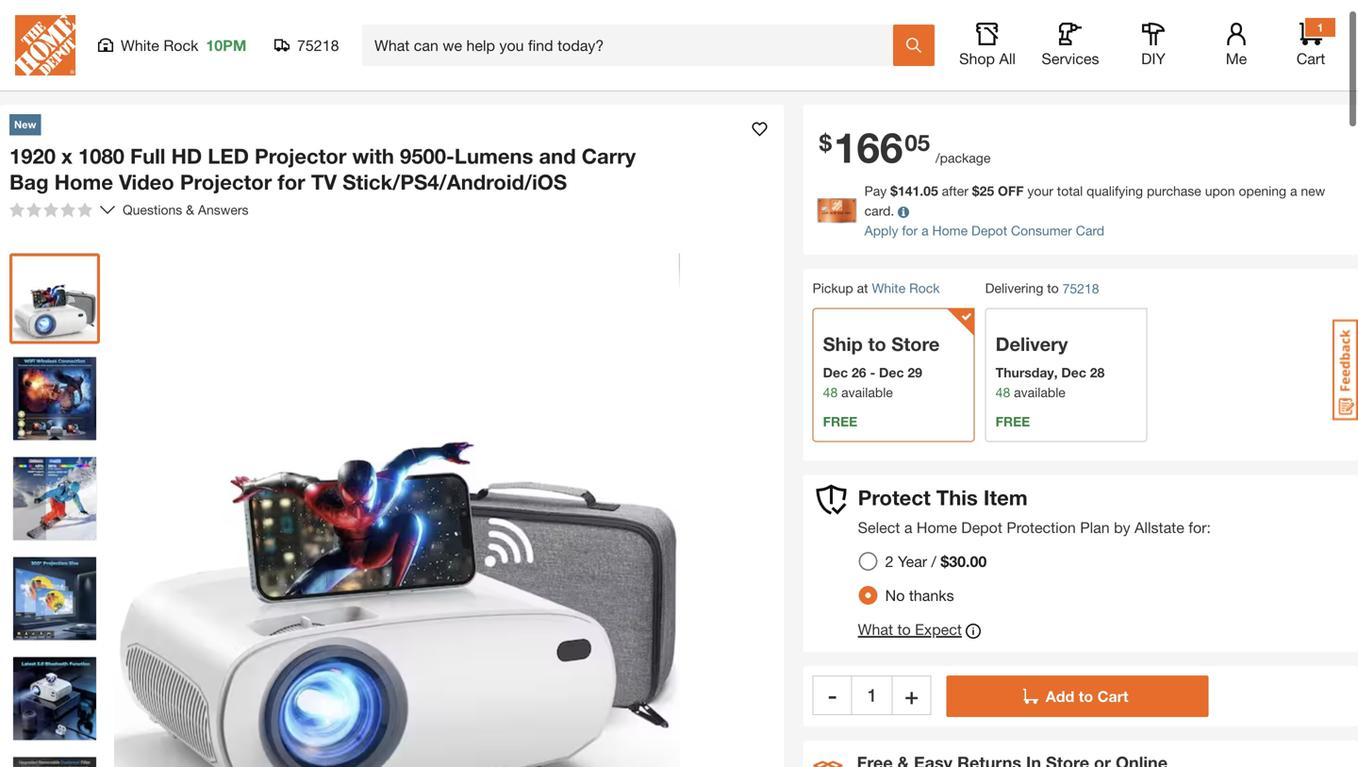 Task type: vqa. For each thing, say whether or not it's contained in the screenshot.
leftmost Reviews
no



Task type: describe. For each thing, give the bounding box(es) containing it.
questions
[[123, 202, 182, 218]]

home inside protect this item select a home depot protection plan by allstate for:
[[917, 518, 958, 536]]

led
[[208, 143, 249, 168]]

me
[[1227, 50, 1248, 67]]

electrical link
[[47, 71, 109, 89]]

delivery thursday, dec 28 48 available
[[996, 332, 1105, 400]]

28
[[1091, 365, 1105, 380]]

what
[[858, 620, 894, 638]]

card.
[[865, 203, 895, 218]]

thursday,
[[996, 365, 1058, 380]]

delivering
[[986, 280, 1044, 296]]

carry
[[582, 143, 636, 168]]

apply now image
[[818, 198, 865, 223]]

10pm
[[206, 36, 247, 54]]

ship
[[824, 332, 863, 355]]

no
[[886, 586, 905, 604]]

29
[[908, 365, 923, 380]]

store
[[892, 332, 940, 355]]

no thanks
[[886, 586, 955, 604]]

hd
[[171, 143, 202, 168]]

your total qualifying purchase upon opening a new card.
[[865, 183, 1326, 218]]

after
[[942, 183, 969, 199]]

... / electrical
[[9, 71, 109, 90]]

projectors mlsa11lt704 4f.3 image
[[13, 557, 96, 640]]

ship to store dec 26 - dec 29 48 available
[[824, 332, 940, 400]]

48 inside ship to store dec 26 - dec 29 48 available
[[824, 384, 838, 400]]

48 inside "delivery thursday, dec 28 48 available"
[[996, 384, 1011, 400]]

0 horizontal spatial rock
[[164, 36, 199, 54]]

2 year / $30.00
[[886, 552, 987, 570]]

item
[[984, 485, 1028, 510]]

video
[[119, 169, 174, 194]]

add to cart
[[1046, 687, 1129, 705]]

off
[[998, 183, 1024, 199]]

&
[[186, 202, 194, 218]]

1 horizontal spatial cart
[[1297, 50, 1326, 67]]

$30.00
[[941, 552, 987, 570]]

free for thursday,
[[996, 414, 1031, 429]]

1 vertical spatial for
[[902, 223, 918, 238]]

protect
[[858, 485, 931, 510]]

25
[[980, 183, 995, 199]]

2
[[886, 552, 894, 570]]

free for to
[[824, 414, 858, 429]]

- button
[[813, 675, 853, 715]]

electrical
[[47, 71, 109, 89]]

shop all button
[[958, 23, 1018, 68]]

select
[[858, 518, 901, 536]]

1 vertical spatial projector
[[180, 169, 272, 194]]

1 dec from the left
[[824, 365, 848, 380]]

26
[[852, 365, 867, 380]]

166
[[834, 122, 903, 172]]

2 dec from the left
[[880, 365, 905, 380]]

1920 x 1080 full hd led projector with 9500-lumens and carry bag home video projector for tv stick/ps4/android/ios
[[9, 143, 636, 194]]

to for 75218
[[1048, 280, 1059, 296]]

a inside protect this item select a home depot protection plan by allstate for:
[[905, 518, 913, 536]]

9500-
[[400, 143, 455, 168]]

05
[[905, 129, 931, 156]]

questions & answers link
[[123, 200, 252, 220]]

pickup at white rock
[[813, 280, 940, 296]]

all
[[1000, 50, 1016, 67]]

this
[[937, 485, 978, 510]]

0 stars image
[[9, 202, 92, 218]]

$ inside $ 166 05 /package
[[820, 129, 832, 156]]

new
[[14, 118, 36, 131]]

purchase
[[1147, 183, 1202, 199]]

qualifying
[[1087, 183, 1144, 199]]

upon
[[1206, 183, 1236, 199]]

expect
[[915, 620, 962, 638]]

allstate
[[1135, 518, 1185, 536]]

apply
[[865, 223, 899, 238]]

thanks
[[910, 586, 955, 604]]

141.05
[[898, 183, 939, 199]]

projectors mlsa11lt704 c3.2 image
[[13, 457, 96, 540]]

at
[[857, 280, 869, 296]]

apply for a home depot consumer card link
[[865, 223, 1105, 238]]

services button
[[1041, 23, 1101, 68]]

for:
[[1189, 518, 1212, 536]]

...
[[13, 74, 24, 90]]

pickup
[[813, 280, 854, 296]]

white rock 10pm
[[121, 36, 247, 54]]

1 vertical spatial rock
[[910, 280, 940, 296]]

stick/ps4/android/ios
[[343, 169, 567, 194]]

projectors mlsa11lt704 64.0 image
[[13, 257, 96, 340]]



Task type: locate. For each thing, give the bounding box(es) containing it.
tv
[[311, 169, 337, 194]]

+ button
[[892, 675, 932, 715]]

2 vertical spatial a
[[905, 518, 913, 536]]

home inside 1920 x 1080 full hd led projector with 9500-lumens and carry bag home video projector for tv stick/ps4/android/ios
[[54, 169, 113, 194]]

new
[[1302, 183, 1326, 199]]

apply for a home depot consumer card
[[865, 223, 1105, 238]]

1 vertical spatial depot
[[962, 518, 1003, 536]]

to inside delivering to 75218
[[1048, 280, 1059, 296]]

pay $ 141.05 after $ 25 off
[[865, 183, 1024, 199]]

cart up 1010407300
[[1297, 50, 1326, 67]]

2 available from the left
[[1015, 384, 1066, 400]]

0 horizontal spatial available
[[842, 384, 893, 400]]

rock left 10pm
[[164, 36, 199, 54]]

white right at
[[872, 280, 906, 296]]

total
[[1058, 183, 1084, 199]]

depot down "25"
[[972, 223, 1008, 238]]

$ right the pay
[[891, 183, 898, 199]]

1 vertical spatial white
[[872, 280, 906, 296]]

option group
[[852, 544, 1002, 612]]

to right add
[[1079, 687, 1094, 705]]

me button
[[1207, 23, 1267, 68]]

75218 inside button
[[297, 36, 339, 54]]

dec
[[824, 365, 848, 380], [880, 365, 905, 380], [1062, 365, 1087, 380]]

to inside ship to store dec 26 - dec 29 48 available
[[869, 332, 887, 355]]

free
[[824, 414, 858, 429], [996, 414, 1031, 429]]

1 horizontal spatial white
[[872, 280, 906, 296]]

48 down 'thursday,'
[[996, 384, 1011, 400]]

free down 26
[[824, 414, 858, 429]]

home down after
[[933, 223, 968, 238]]

shop
[[960, 50, 996, 67]]

0 vertical spatial projector
[[255, 143, 347, 168]]

0 horizontal spatial $
[[820, 129, 832, 156]]

1 horizontal spatial -
[[870, 365, 876, 380]]

0 vertical spatial depot
[[972, 223, 1008, 238]]

to for expect
[[898, 620, 911, 638]]

to for store
[[869, 332, 887, 355]]

75218 inside delivering to 75218
[[1063, 281, 1100, 296]]

- inside - "button"
[[829, 682, 837, 708]]

protection
[[1007, 518, 1077, 536]]

2 horizontal spatial $
[[973, 183, 980, 199]]

0 horizontal spatial -
[[829, 682, 837, 708]]

0 horizontal spatial 75218
[[297, 36, 339, 54]]

what to expect
[[858, 620, 962, 638]]

1 vertical spatial /
[[932, 552, 937, 570]]

/ right year
[[932, 552, 937, 570]]

to right the what
[[898, 620, 911, 638]]

available down 'thursday,'
[[1015, 384, 1066, 400]]

1 vertical spatial -
[[829, 682, 837, 708]]

a inside the "your total qualifying purchase upon opening a new card."
[[1291, 183, 1298, 199]]

the home depot logo image
[[15, 15, 75, 75]]

your
[[1028, 183, 1054, 199]]

1920
[[9, 143, 56, 168]]

2 48 from the left
[[996, 384, 1011, 400]]

for down info image
[[902, 223, 918, 238]]

/
[[35, 73, 40, 89], [932, 552, 937, 570]]

0 vertical spatial home
[[54, 169, 113, 194]]

0 vertical spatial white
[[121, 36, 159, 54]]

depot
[[972, 223, 1008, 238], [962, 518, 1003, 536]]

a
[[1291, 183, 1298, 199], [922, 223, 929, 238], [905, 518, 913, 536]]

0 horizontal spatial for
[[278, 169, 305, 194]]

diy
[[1142, 50, 1166, 67]]

0 horizontal spatial dec
[[824, 365, 848, 380]]

for
[[278, 169, 305, 194], [902, 223, 918, 238]]

0 vertical spatial -
[[870, 365, 876, 380]]

$ 166 05 /package
[[820, 122, 991, 172]]

add
[[1046, 687, 1075, 705]]

1 horizontal spatial available
[[1015, 384, 1066, 400]]

depot down item
[[962, 518, 1003, 536]]

bag
[[9, 169, 49, 194]]

consumer
[[1012, 223, 1073, 238]]

white
[[121, 36, 159, 54], [872, 280, 906, 296]]

1 horizontal spatial a
[[922, 223, 929, 238]]

1 48 from the left
[[824, 384, 838, 400]]

2 free from the left
[[996, 414, 1031, 429]]

white rock button
[[872, 280, 940, 296]]

to for cart
[[1079, 687, 1094, 705]]

0 horizontal spatial /
[[35, 73, 40, 89]]

free down 'thursday,'
[[996, 414, 1031, 429]]

pay
[[865, 183, 887, 199]]

What can we help you find today? search field
[[375, 25, 893, 65]]

0 vertical spatial a
[[1291, 183, 1298, 199]]

1 horizontal spatial for
[[902, 223, 918, 238]]

projector
[[255, 143, 347, 168], [180, 169, 272, 194]]

... button
[[9, 69, 28, 95]]

75218 button
[[275, 36, 340, 55]]

/ inside the ... / electrical
[[35, 73, 40, 89]]

0 horizontal spatial a
[[905, 518, 913, 536]]

depot inside protect this item select a home depot protection plan by allstate for:
[[962, 518, 1003, 536]]

$
[[820, 129, 832, 156], [891, 183, 898, 199], [973, 183, 980, 199]]

available
[[842, 384, 893, 400], [1015, 384, 1066, 400]]

dec inside "delivery thursday, dec 28 48 available"
[[1062, 365, 1087, 380]]

projector up tv
[[255, 143, 347, 168]]

cart 1
[[1297, 21, 1326, 67]]

year
[[898, 552, 928, 570]]

1 horizontal spatial $
[[891, 183, 898, 199]]

cart
[[1297, 50, 1326, 67], [1098, 687, 1129, 705]]

full
[[130, 143, 166, 168]]

a right select
[[905, 518, 913, 536]]

1 vertical spatial 75218
[[1063, 281, 1100, 296]]

delivering to 75218
[[986, 280, 1100, 296]]

lumens
[[455, 143, 534, 168]]

available inside ship to store dec 26 - dec 29 48 available
[[842, 384, 893, 400]]

shop all
[[960, 50, 1016, 67]]

answers
[[198, 202, 249, 218]]

0 horizontal spatial white
[[121, 36, 159, 54]]

0 vertical spatial rock
[[164, 36, 199, 54]]

1 horizontal spatial rock
[[910, 280, 940, 296]]

card
[[1076, 223, 1105, 238]]

48 down ship
[[824, 384, 838, 400]]

delivery
[[996, 332, 1069, 355]]

plan
[[1081, 518, 1110, 536]]

1 available from the left
[[842, 384, 893, 400]]

dec left 28
[[1062, 365, 1087, 380]]

75218 link
[[1063, 279, 1100, 298]]

home down x
[[54, 169, 113, 194]]

0 vertical spatial cart
[[1297, 50, 1326, 67]]

x
[[61, 143, 73, 168]]

75218 down card
[[1063, 281, 1100, 296]]

protect this item select a home depot protection plan by allstate for:
[[858, 485, 1212, 536]]

rock up store
[[910, 280, 940, 296]]

75218 right 10pm
[[297, 36, 339, 54]]

for inside 1920 x 1080 full hd led projector with 9500-lumens and carry bag home video projector for tv stick/ps4/android/ios
[[278, 169, 305, 194]]

1 horizontal spatial 75218
[[1063, 281, 1100, 296]]

what to expect button
[[858, 620, 981, 642]]

0 horizontal spatial 48
[[824, 384, 838, 400]]

1010407300
[[1288, 71, 1351, 84]]

white left 10pm
[[121, 36, 159, 54]]

for left tv
[[278, 169, 305, 194]]

0 horizontal spatial free
[[824, 414, 858, 429]]

1 horizontal spatial free
[[996, 414, 1031, 429]]

cart right add
[[1098, 687, 1129, 705]]

1 horizontal spatial dec
[[880, 365, 905, 380]]

diy button
[[1124, 23, 1184, 68]]

/package
[[936, 150, 991, 166]]

and
[[539, 143, 576, 168]]

/ right ...
[[35, 73, 40, 89]]

0 horizontal spatial cart
[[1098, 687, 1129, 705]]

projectors mlsa11lt704 e1.1 image
[[13, 357, 96, 440]]

-
[[870, 365, 876, 380], [829, 682, 837, 708]]

2 horizontal spatial a
[[1291, 183, 1298, 199]]

+
[[905, 682, 919, 708]]

dec left 26
[[824, 365, 848, 380]]

cart inside button
[[1098, 687, 1129, 705]]

add to list image
[[753, 122, 768, 137]]

1080
[[78, 143, 124, 168]]

feedback link image
[[1333, 319, 1359, 421]]

to right ship
[[869, 332, 887, 355]]

info image
[[899, 206, 910, 218]]

1 horizontal spatial 48
[[996, 384, 1011, 400]]

None field
[[853, 675, 892, 715]]

available down 26
[[842, 384, 893, 400]]

by
[[1115, 518, 1131, 536]]

rock
[[164, 36, 199, 54], [910, 280, 940, 296]]

to left 75218 link
[[1048, 280, 1059, 296]]

$ right after
[[973, 183, 980, 199]]

- right 26
[[870, 365, 876, 380]]

1 vertical spatial home
[[933, 223, 968, 238]]

$ left 166 at right
[[820, 129, 832, 156]]

0 vertical spatial 75218
[[297, 36, 339, 54]]

a down 141.05
[[922, 223, 929, 238]]

1 vertical spatial cart
[[1098, 687, 1129, 705]]

1 vertical spatial a
[[922, 223, 929, 238]]

1 free from the left
[[824, 414, 858, 429]]

1 horizontal spatial /
[[932, 552, 937, 570]]

questions & answers
[[123, 202, 252, 218]]

projector down led
[[180, 169, 272, 194]]

projectors mlsa11lt704 1f.4 image
[[13, 657, 96, 740]]

2 horizontal spatial dec
[[1062, 365, 1087, 380]]

home
[[54, 169, 113, 194], [933, 223, 968, 238], [917, 518, 958, 536]]

a left "new" on the top
[[1291, 183, 1298, 199]]

2 vertical spatial home
[[917, 518, 958, 536]]

3 dec from the left
[[1062, 365, 1087, 380]]

services
[[1042, 50, 1100, 67]]

home up '2 year / $30.00'
[[917, 518, 958, 536]]

with
[[352, 143, 394, 168]]

available inside "delivery thursday, dec 28 48 available"
[[1015, 384, 1066, 400]]

dec left 29
[[880, 365, 905, 380]]

75218
[[297, 36, 339, 54], [1063, 281, 1100, 296]]

opening
[[1239, 183, 1287, 199]]

0 vertical spatial for
[[278, 169, 305, 194]]

- inside ship to store dec 26 - dec 29 48 available
[[870, 365, 876, 380]]

1
[[1318, 21, 1324, 34]]

0 vertical spatial /
[[35, 73, 40, 89]]

- left +
[[829, 682, 837, 708]]

option group containing 2 year /
[[852, 544, 1002, 612]]



